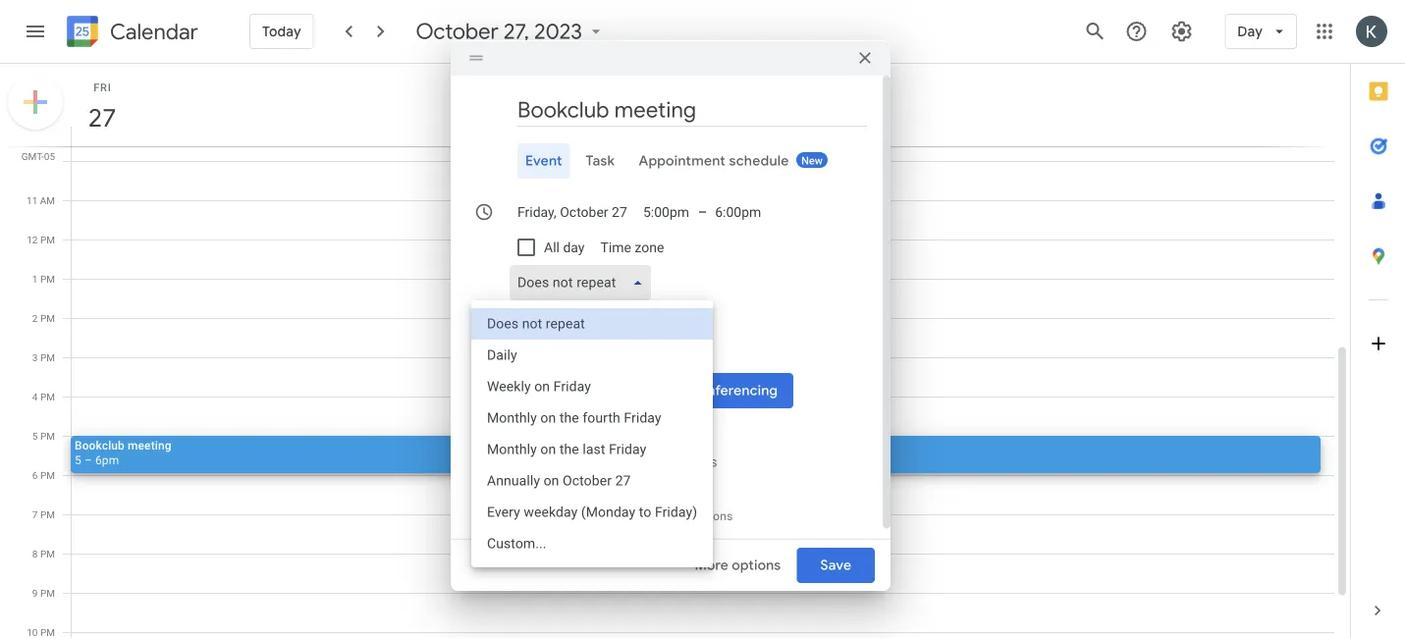Task type: locate. For each thing, give the bounding box(es) containing it.
1 horizontal spatial 5
[[75, 453, 81, 467]]

today
[[262, 23, 301, 40]]

Start time text field
[[643, 200, 690, 224]]

2 vertical spatial add
[[517, 454, 546, 470]]

9 pm
[[32, 587, 55, 599]]

monthly on the fourth friday option
[[471, 403, 713, 434]]

7 pm from the top
[[40, 469, 55, 481]]

settings menu image
[[1170, 20, 1193, 43]]

time
[[560, 309, 589, 327]]

1 vertical spatial am
[[40, 194, 55, 206]]

october 27, 2023 button
[[408, 18, 614, 45]]

0 vertical spatial add
[[517, 345, 543, 361]]

0 horizontal spatial –
[[84, 453, 92, 467]]

pm for 4 pm
[[40, 391, 55, 403]]

pm up the '6 pm'
[[40, 430, 55, 442]]

add down find
[[517, 345, 543, 361]]

pm right the 7
[[40, 509, 55, 520]]

pm right the 12
[[40, 234, 55, 245]]

find
[[517, 309, 545, 327]]

event
[[525, 152, 562, 170]]

– down bookclub
[[84, 453, 92, 467]]

day
[[563, 239, 585, 256]]

End time text field
[[715, 200, 762, 224]]

2
[[32, 312, 38, 324], [654, 510, 661, 523]]

5 up 6
[[32, 430, 38, 442]]

0 horizontal spatial 2
[[32, 312, 38, 324]]

zone
[[635, 239, 664, 256]]

support image
[[1125, 20, 1148, 43]]

2 left notifications
[[654, 510, 661, 523]]

add
[[517, 345, 543, 361], [517, 418, 546, 434], [517, 454, 546, 470]]

am
[[40, 155, 55, 167], [40, 194, 55, 206]]

0 vertical spatial am
[[40, 155, 55, 167]]

1 pm from the top
[[40, 234, 55, 245]]

new
[[801, 155, 823, 167]]

1 vertical spatial add
[[517, 418, 546, 434]]

gmt-05
[[21, 150, 55, 162]]

tab list
[[1351, 64, 1405, 583], [466, 143, 867, 179]]

calendar heading
[[106, 18, 198, 46]]

10 pm from the top
[[40, 587, 55, 599]]

every weekday (monday to friday) option
[[471, 497, 713, 528]]

2 am from the top
[[40, 194, 55, 206]]

fri 27
[[87, 81, 115, 134]]

attachments
[[638, 454, 717, 470]]

27 column header
[[71, 64, 1334, 146]]

pm
[[40, 234, 55, 245], [40, 273, 55, 285], [40, 312, 55, 324], [40, 352, 55, 363], [40, 391, 55, 403], [40, 430, 55, 442], [40, 469, 55, 481], [40, 509, 55, 520], [40, 548, 55, 560], [40, 587, 55, 599]]

or
[[621, 454, 634, 470]]

None field
[[510, 265, 659, 301]]

2 pm
[[32, 312, 55, 324]]

add down monthly on the fourth friday option on the bottom of the page
[[517, 454, 546, 470]]

10 am
[[27, 155, 55, 167]]

am right 11
[[40, 194, 55, 206]]

or attachments
[[617, 454, 717, 470]]

3
[[32, 352, 38, 363]]

05
[[44, 150, 55, 162]]

pm right 9 at the bottom of the page
[[40, 587, 55, 599]]

2 add from the top
[[517, 418, 546, 434]]

2 inside grid
[[32, 312, 38, 324]]

monthly on the last friday option
[[471, 434, 713, 466]]

Add title text field
[[517, 95, 867, 125]]

7 pm
[[32, 509, 55, 520]]

add down weekly on friday option
[[517, 418, 546, 434]]

pm for 2 pm
[[40, 312, 55, 324]]

2 for 2 notifications
[[654, 510, 661, 523]]

–
[[698, 204, 707, 220], [84, 453, 92, 467]]

pm right 1
[[40, 273, 55, 285]]

1 vertical spatial 5
[[75, 453, 81, 467]]

pm for 1 pm
[[40, 273, 55, 285]]

6 pm from the top
[[40, 430, 55, 442]]

5
[[32, 430, 38, 442], [75, 453, 81, 467]]

9 pm from the top
[[40, 548, 55, 560]]

all
[[544, 239, 560, 256]]

5 down bookclub
[[75, 453, 81, 467]]

task
[[586, 152, 615, 170]]

pm right 8
[[40, 548, 55, 560]]

pm down 1 pm
[[40, 312, 55, 324]]

add guests button
[[510, 336, 867, 371]]

1
[[32, 273, 38, 285]]

0 horizontal spatial 5
[[32, 430, 38, 442]]

Start date text field
[[517, 200, 627, 224]]

2 notifications
[[654, 510, 733, 523]]

find a time
[[517, 309, 589, 327]]

3 pm from the top
[[40, 312, 55, 324]]

27,
[[504, 18, 529, 45]]

8
[[32, 548, 38, 560]]

to element
[[698, 204, 707, 220]]

time
[[600, 239, 631, 256]]

3 add from the top
[[517, 454, 546, 470]]

find a time button
[[510, 301, 597, 336]]

12
[[27, 234, 38, 245]]

0 vertical spatial 2
[[32, 312, 38, 324]]

pm right 6
[[40, 469, 55, 481]]

am right the 10
[[40, 155, 55, 167]]

1 vertical spatial 2
[[654, 510, 661, 523]]

2 up 3
[[32, 312, 38, 324]]

pm right 3
[[40, 352, 55, 363]]

8 pm
[[32, 548, 55, 560]]

0 horizontal spatial tab list
[[466, 143, 867, 179]]

appointment schedule
[[639, 152, 789, 170]]

2 for 2 pm
[[32, 312, 38, 324]]

27
[[87, 102, 115, 134]]

1 vertical spatial –
[[84, 453, 92, 467]]

4 pm from the top
[[40, 352, 55, 363]]

8 pm from the top
[[40, 509, 55, 520]]

notifications
[[664, 510, 733, 523]]

daily option
[[471, 340, 713, 371]]

5 inside bookclub meeting 5 – 6pm
[[75, 453, 81, 467]]

2 pm from the top
[[40, 273, 55, 285]]

1 am from the top
[[40, 155, 55, 167]]

day button
[[1225, 8, 1297, 55]]

new element
[[796, 152, 828, 168]]

pm right 4
[[40, 391, 55, 403]]

5 pm from the top
[[40, 391, 55, 403]]

0 vertical spatial –
[[698, 204, 707, 220]]

– right start time text box
[[698, 204, 707, 220]]

october 27, 2023
[[416, 18, 582, 45]]

11 am
[[27, 194, 55, 206]]

1 horizontal spatial 2
[[654, 510, 661, 523]]



Task type: describe. For each thing, give the bounding box(es) containing it.
10
[[27, 155, 38, 167]]

1 pm
[[32, 273, 55, 285]]

calendar element
[[63, 12, 198, 55]]

add button
[[510, 409, 867, 444]]

1 add from the top
[[517, 345, 543, 361]]

7
[[32, 509, 38, 520]]

0 vertical spatial 5
[[32, 430, 38, 442]]

– inside bookclub meeting 5 – 6pm
[[84, 453, 92, 467]]

pm for 9 pm
[[40, 587, 55, 599]]

time zone button
[[593, 230, 672, 265]]

12 pm
[[27, 234, 55, 245]]

friday, october 27 element
[[80, 95, 125, 140]]

am for 11 am
[[40, 194, 55, 206]]

today button
[[249, 8, 314, 55]]

does not repeat option
[[471, 308, 713, 340]]

pm for 12 pm
[[40, 234, 55, 245]]

time zone
[[600, 239, 664, 256]]

pm for 5 pm
[[40, 430, 55, 442]]

october
[[416, 18, 499, 45]]

pm for 6 pm
[[40, 469, 55, 481]]

annually on october 27 option
[[471, 466, 713, 497]]

add guests
[[517, 345, 589, 361]]

day
[[1238, 23, 1263, 40]]

recurrence list box
[[471, 301, 713, 568]]

6pm
[[95, 453, 119, 467]]

1 horizontal spatial –
[[698, 204, 707, 220]]

meeting
[[128, 438, 171, 452]]

task button
[[578, 143, 623, 179]]

pm for 7 pm
[[40, 509, 55, 520]]

pm for 3 pm
[[40, 352, 55, 363]]

fri
[[93, 81, 112, 93]]

3 pm
[[32, 352, 55, 363]]

11
[[27, 194, 38, 206]]

bookclub meeting 5 – 6pm
[[75, 438, 171, 467]]

event button
[[517, 143, 570, 179]]

guests
[[546, 345, 589, 361]]

pm for 8 pm
[[40, 548, 55, 560]]

am for 10 am
[[40, 155, 55, 167]]

schedule
[[729, 152, 789, 170]]

gmt-
[[21, 150, 44, 162]]

1 horizontal spatial tab list
[[1351, 64, 1405, 583]]

a
[[549, 309, 556, 327]]

calendar
[[110, 18, 198, 46]]

all day
[[544, 239, 585, 256]]

2023
[[534, 18, 582, 45]]

tab list containing event
[[466, 143, 867, 179]]

main drawer image
[[24, 20, 47, 43]]

custom... option
[[471, 528, 713, 560]]

27 grid
[[0, 64, 1350, 638]]

4
[[32, 391, 38, 403]]

appointment
[[639, 152, 726, 170]]

4 pm
[[32, 391, 55, 403]]

bookclub
[[75, 438, 125, 452]]

6 pm
[[32, 469, 55, 481]]

9
[[32, 587, 38, 599]]

weekly on friday option
[[471, 371, 713, 403]]

5 pm
[[32, 430, 55, 442]]

6
[[32, 469, 38, 481]]



Task type: vqa. For each thing, say whether or not it's contained in the screenshot.
the Phases of the Moon tree item
no



